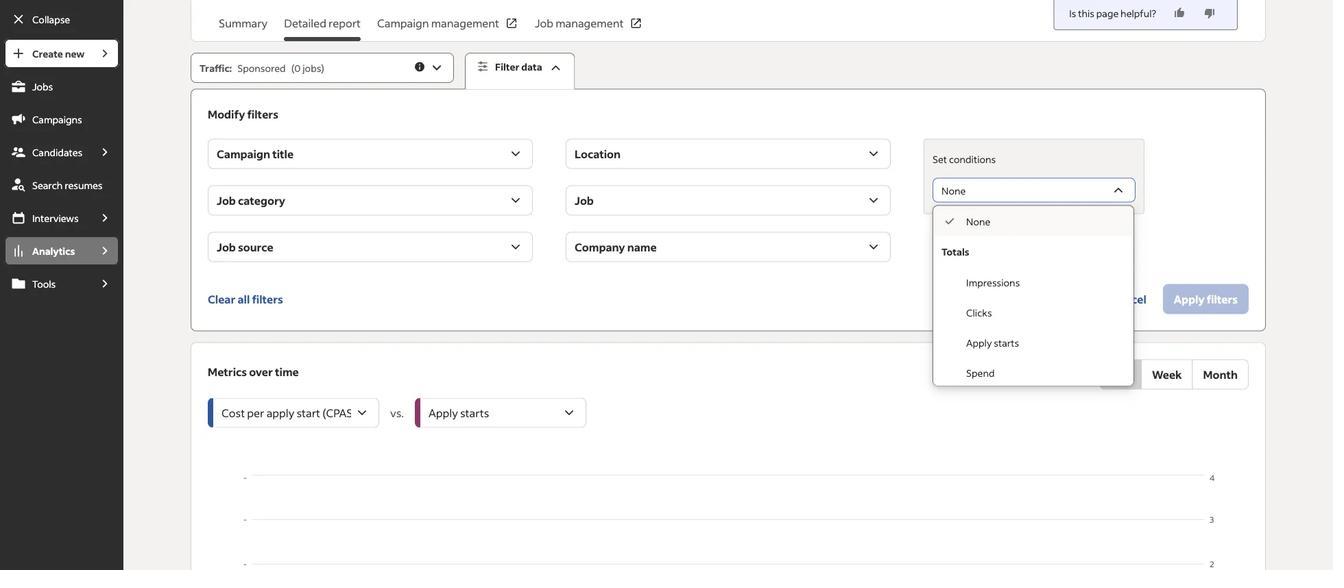 Task type: describe. For each thing, give the bounding box(es) containing it.
traffic:
[[200, 62, 232, 74]]

campaign for campaign title
[[217, 147, 270, 161]]

0
[[294, 62, 301, 74]]

clicks
[[966, 307, 992, 319]]

job management link
[[535, 15, 643, 41]]

sponsored
[[237, 62, 286, 74]]

job management
[[535, 16, 624, 30]]

campaigns link
[[4, 104, 119, 134]]

0 vertical spatial filters
[[247, 107, 278, 121]]

company name button
[[566, 232, 891, 262]]

interviews
[[32, 212, 79, 224]]

set conditions
[[933, 153, 996, 165]]

search
[[32, 179, 63, 191]]

job category
[[217, 193, 285, 207]]

set
[[933, 153, 947, 165]]

totals impressions
[[942, 246, 1020, 289]]

campaign management link
[[377, 15, 518, 41]]

analytics
[[32, 245, 75, 257]]

resumes
[[65, 179, 103, 191]]

location button
[[566, 139, 891, 169]]

location
[[575, 147, 621, 161]]

job for job management
[[535, 16, 553, 30]]

impressions
[[966, 276, 1020, 289]]

interviews link
[[4, 203, 91, 233]]

campaign title button
[[208, 139, 533, 169]]

modify filters
[[208, 107, 278, 121]]

summary link
[[219, 15, 268, 41]]

create new
[[32, 47, 84, 60]]

is
[[1069, 7, 1076, 19]]

traffic: sponsored ( 0 jobs )
[[200, 62, 324, 74]]

this filters data based on the type of traffic a job received, not the sponsored status of the job itself. some jobs may receive both sponsored and organic traffic. combined view shows all traffic. image
[[414, 61, 426, 73]]

source
[[238, 240, 273, 254]]

company
[[575, 240, 625, 254]]

clear all filters button
[[208, 284, 283, 314]]

category
[[238, 193, 285, 207]]

(
[[291, 62, 294, 74]]

this page is not helpful image
[[1203, 6, 1217, 20]]

starts
[[994, 337, 1019, 349]]

management for job management
[[556, 16, 624, 30]]

filter
[[495, 61, 519, 73]]

collapse
[[32, 13, 70, 25]]

all
[[238, 292, 250, 306]]

menu bar containing create new
[[0, 38, 124, 571]]

modify
[[208, 107, 245, 121]]

metrics over time
[[208, 365, 299, 379]]

name
[[627, 240, 657, 254]]

filters inside button
[[252, 292, 283, 306]]

time
[[275, 365, 299, 379]]

summary
[[219, 16, 268, 30]]

is this page helpful?
[[1069, 7, 1156, 19]]

cancel
[[1111, 292, 1146, 306]]

metrics
[[208, 365, 247, 379]]

clear
[[208, 292, 235, 306]]

job for job category
[[217, 193, 236, 207]]

campaigns
[[32, 113, 82, 125]]



Task type: locate. For each thing, give the bounding box(es) containing it.
search resumes link
[[4, 170, 119, 200]]

campaign for campaign management
[[377, 16, 429, 30]]

0 horizontal spatial campaign
[[217, 147, 270, 161]]

job for job source
[[217, 240, 236, 254]]

detailed
[[284, 16, 326, 30]]

job button
[[566, 186, 891, 216]]

collapse button
[[4, 4, 119, 34]]

1 horizontal spatial management
[[556, 16, 624, 30]]

apply starts
[[966, 337, 1019, 349]]

this page is helpful image
[[1173, 6, 1186, 20]]

job left category
[[217, 193, 236, 207]]

1 vertical spatial none
[[966, 215, 990, 228]]

vs.
[[390, 406, 404, 420]]

job category button
[[208, 186, 533, 216]]

list box containing none
[[933, 206, 1134, 388]]

filter data button
[[465, 53, 575, 90]]

)
[[321, 62, 324, 74]]

job source
[[217, 240, 273, 254]]

campaign inside dropdown button
[[217, 147, 270, 161]]

page
[[1096, 7, 1119, 19]]

none down 'set conditions'
[[942, 185, 966, 197]]

campaign left title
[[217, 147, 270, 161]]

data
[[521, 61, 542, 73]]

none option
[[933, 206, 1134, 236]]

region
[[208, 472, 1249, 571]]

management
[[431, 16, 499, 30], [556, 16, 624, 30]]

campaign up this filters data based on the type of traffic a job received, not the sponsored status of the job itself. some jobs may receive both sponsored and organic traffic. combined view shows all traffic. icon
[[377, 16, 429, 30]]

job down location
[[575, 193, 594, 207]]

0 vertical spatial campaign
[[377, 16, 429, 30]]

0 horizontal spatial none
[[942, 185, 966, 197]]

management inside job management link
[[556, 16, 624, 30]]

2 management from the left
[[556, 16, 624, 30]]

job inside popup button
[[217, 240, 236, 254]]

spend
[[966, 367, 995, 379]]

detailed report
[[284, 16, 361, 30]]

0 vertical spatial none
[[942, 185, 966, 197]]

1 horizontal spatial campaign
[[377, 16, 429, 30]]

job left the source
[[217, 240, 236, 254]]

none inside 'none' option
[[966, 215, 990, 228]]

new
[[65, 47, 84, 60]]

none
[[942, 185, 966, 197], [966, 215, 990, 228]]

jobs
[[303, 62, 321, 74]]

filters right all
[[252, 292, 283, 306]]

campaign
[[377, 16, 429, 30], [217, 147, 270, 161]]

helpful?
[[1121, 7, 1156, 19]]

1 management from the left
[[431, 16, 499, 30]]

filters
[[247, 107, 278, 121], [252, 292, 283, 306]]

week
[[1152, 368, 1182, 382]]

create new link
[[4, 38, 91, 69]]

job source button
[[208, 232, 533, 262]]

search resumes
[[32, 179, 103, 191]]

tools
[[32, 278, 56, 290]]

month
[[1203, 368, 1238, 382]]

this
[[1078, 7, 1094, 19]]

tools link
[[4, 269, 91, 299]]

1 horizontal spatial none
[[966, 215, 990, 228]]

candidates link
[[4, 137, 91, 167]]

0 horizontal spatial management
[[431, 16, 499, 30]]

company name
[[575, 240, 657, 254]]

job for job
[[575, 193, 594, 207]]

create
[[32, 47, 63, 60]]

conditions
[[949, 153, 996, 165]]

clear all filters
[[208, 292, 283, 306]]

management for campaign management
[[431, 16, 499, 30]]

filters right "modify"
[[247, 107, 278, 121]]

detailed report link
[[284, 15, 361, 41]]

totals
[[942, 246, 969, 258]]

management inside campaign management link
[[431, 16, 499, 30]]

over
[[249, 365, 273, 379]]

none button
[[933, 178, 1136, 203]]

title
[[272, 147, 294, 161]]

none inside none popup button
[[942, 185, 966, 197]]

report
[[329, 16, 361, 30]]

candidates
[[32, 146, 82, 158]]

1 vertical spatial filters
[[252, 292, 283, 306]]

job up data
[[535, 16, 553, 30]]

jobs
[[32, 80, 53, 93]]

apply
[[966, 337, 992, 349]]

list box
[[933, 206, 1134, 388]]

campaign management
[[377, 16, 499, 30]]

1 vertical spatial campaign
[[217, 147, 270, 161]]

job
[[535, 16, 553, 30], [217, 193, 236, 207], [575, 193, 594, 207], [217, 240, 236, 254]]

none up totals
[[966, 215, 990, 228]]

cancel button
[[1100, 284, 1157, 314]]

analytics link
[[4, 236, 91, 266]]

campaign title
[[217, 147, 294, 161]]

jobs link
[[4, 71, 119, 101]]

menu bar
[[0, 38, 124, 571]]

filter data
[[495, 61, 542, 73]]



Task type: vqa. For each thing, say whether or not it's contained in the screenshot.
conditions
yes



